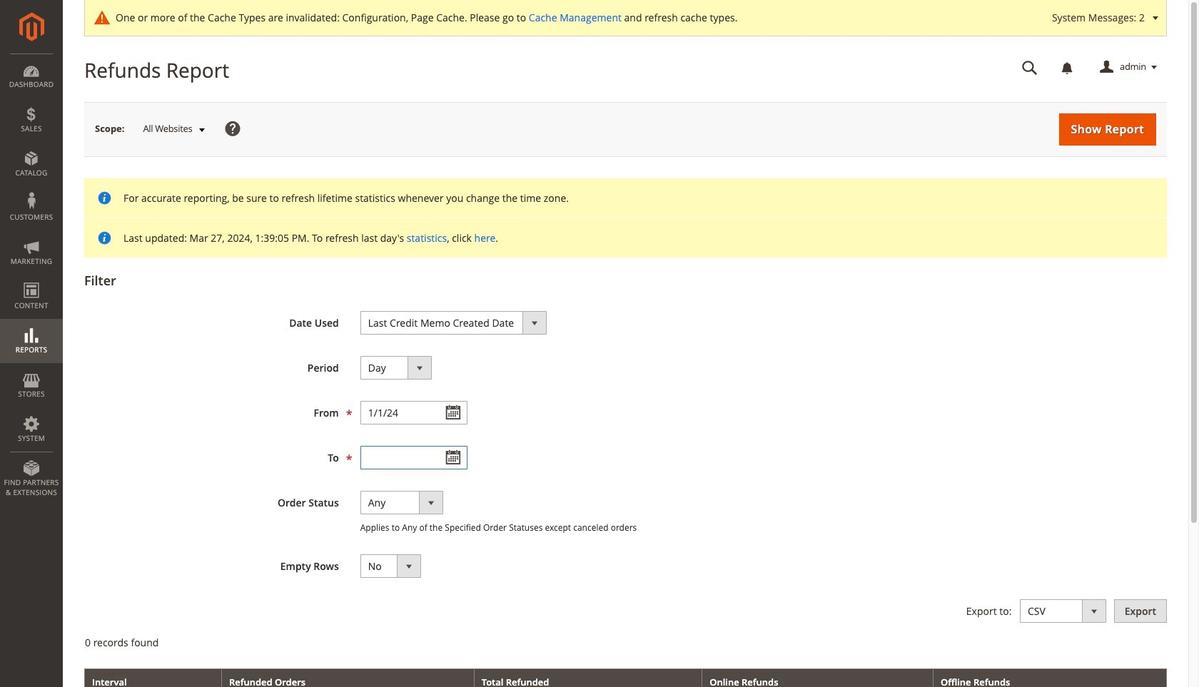 Task type: vqa. For each thing, say whether or not it's contained in the screenshot.
MENU
no



Task type: locate. For each thing, give the bounding box(es) containing it.
None text field
[[1012, 55, 1048, 80], [360, 401, 467, 425], [360, 446, 467, 470], [1012, 55, 1048, 80], [360, 401, 467, 425], [360, 446, 467, 470]]

menu bar
[[0, 54, 63, 505]]



Task type: describe. For each thing, give the bounding box(es) containing it.
magento admin panel image
[[19, 12, 44, 41]]



